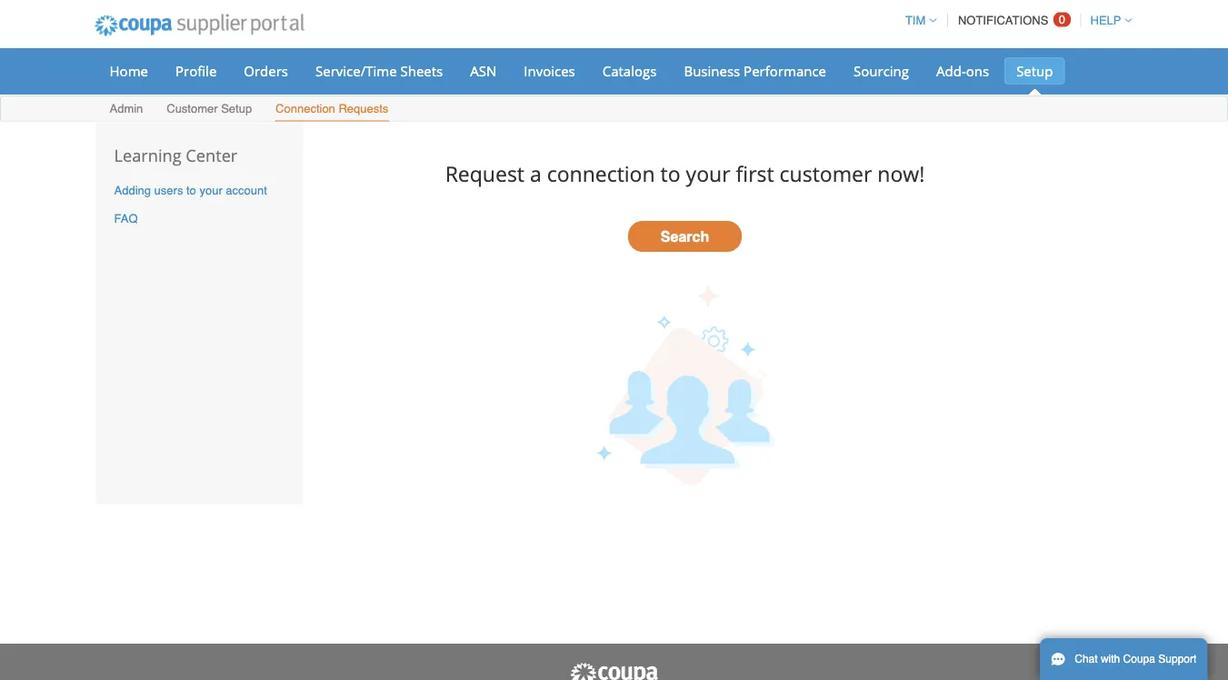 Task type: locate. For each thing, give the bounding box(es) containing it.
0 vertical spatial setup
[[1017, 61, 1054, 80]]

service/time
[[316, 61, 397, 80]]

0 horizontal spatial setup
[[221, 102, 252, 116]]

1 horizontal spatial coupa supplier portal image
[[569, 662, 660, 680]]

chat with coupa support button
[[1041, 638, 1208, 680]]

learning
[[114, 144, 182, 167]]

first
[[736, 160, 775, 188]]

add-
[[937, 61, 967, 80]]

notifications 0
[[959, 13, 1066, 27]]

coupa supplier portal image
[[82, 3, 317, 48], [569, 662, 660, 680]]

request
[[445, 160, 525, 188]]

coupa
[[1124, 653, 1156, 666]]

to right users
[[186, 184, 196, 197]]

navigation
[[898, 3, 1133, 38]]

profile
[[176, 61, 217, 80]]

adding
[[114, 184, 151, 197]]

connection requests link
[[275, 98, 390, 121]]

0 horizontal spatial coupa supplier portal image
[[82, 3, 317, 48]]

help
[[1091, 14, 1122, 27]]

to
[[661, 160, 681, 188], [186, 184, 196, 197]]

1 horizontal spatial setup
[[1017, 61, 1054, 80]]

invoices link
[[512, 57, 587, 85]]

setup down "notifications 0"
[[1017, 61, 1054, 80]]

sourcing link
[[842, 57, 921, 85]]

customer
[[167, 102, 218, 116]]

admin
[[110, 102, 143, 116]]

your left first
[[686, 160, 731, 188]]

now!
[[878, 160, 925, 188]]

your down center
[[200, 184, 223, 197]]

adding users to your account link
[[114, 184, 267, 197]]

connection
[[547, 160, 655, 188]]

business performance link
[[673, 57, 839, 85]]

setup right customer at the top left of the page
[[221, 102, 252, 116]]

catalogs
[[603, 61, 657, 80]]

adding users to your account
[[114, 184, 267, 197]]

with
[[1101, 653, 1121, 666]]

setup link
[[1005, 57, 1065, 85]]

to up search at top
[[661, 160, 681, 188]]

sourcing
[[854, 61, 910, 80]]

requests
[[339, 102, 389, 116]]

setup
[[1017, 61, 1054, 80], [221, 102, 252, 116]]

catalogs link
[[591, 57, 669, 85]]

your
[[686, 160, 731, 188], [200, 184, 223, 197]]

1 vertical spatial coupa supplier portal image
[[569, 662, 660, 680]]

invoices
[[524, 61, 576, 80]]

1 vertical spatial setup
[[221, 102, 252, 116]]



Task type: vqa. For each thing, say whether or not it's contained in the screenshot.
Coupa
yes



Task type: describe. For each thing, give the bounding box(es) containing it.
tim link
[[898, 14, 937, 27]]

notifications
[[959, 14, 1049, 27]]

asn link
[[459, 57, 509, 85]]

faq
[[114, 211, 138, 225]]

connection requests
[[276, 102, 389, 116]]

help link
[[1083, 14, 1133, 27]]

customer setup
[[167, 102, 252, 116]]

sheets
[[401, 61, 443, 80]]

admin link
[[109, 98, 144, 121]]

0
[[1059, 13, 1066, 26]]

ons
[[967, 61, 990, 80]]

chat with coupa support
[[1075, 653, 1197, 666]]

add-ons link
[[925, 57, 1002, 85]]

search button
[[628, 221, 742, 252]]

home
[[110, 61, 148, 80]]

customer
[[780, 160, 873, 188]]

request a connection to your first customer now!
[[445, 160, 925, 188]]

orders link
[[232, 57, 300, 85]]

chat
[[1075, 653, 1098, 666]]

account
[[226, 184, 267, 197]]

home link
[[98, 57, 160, 85]]

0 horizontal spatial to
[[186, 184, 196, 197]]

faq link
[[114, 211, 138, 225]]

a
[[530, 160, 542, 188]]

asn
[[470, 61, 497, 80]]

connection
[[276, 102, 335, 116]]

business performance
[[684, 61, 827, 80]]

service/time sheets link
[[304, 57, 455, 85]]

users
[[154, 184, 183, 197]]

0 vertical spatial coupa supplier portal image
[[82, 3, 317, 48]]

1 horizontal spatial your
[[686, 160, 731, 188]]

navigation containing notifications 0
[[898, 3, 1133, 38]]

learning center
[[114, 144, 238, 167]]

service/time sheets
[[316, 61, 443, 80]]

orders
[[244, 61, 288, 80]]

support
[[1159, 653, 1197, 666]]

tim
[[906, 14, 926, 27]]

performance
[[744, 61, 827, 80]]

1 horizontal spatial to
[[661, 160, 681, 188]]

business
[[684, 61, 741, 80]]

search
[[661, 228, 710, 245]]

center
[[186, 144, 238, 167]]

add-ons
[[937, 61, 990, 80]]

profile link
[[164, 57, 229, 85]]

customer setup link
[[166, 98, 253, 121]]

0 horizontal spatial your
[[200, 184, 223, 197]]



